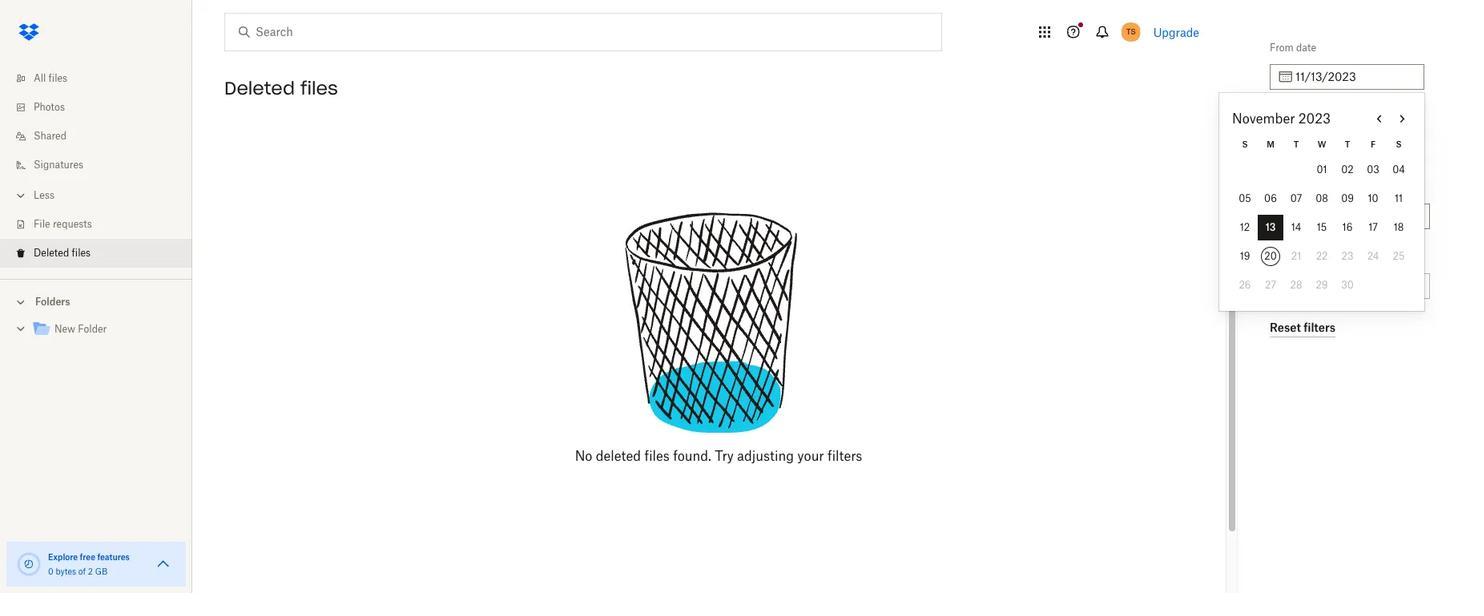 Task type: describe. For each thing, give the bounding box(es) containing it.
30 button
[[1335, 272, 1361, 298]]

photos link
[[13, 93, 192, 122]]

24
[[1368, 250, 1379, 262]]

05 button
[[1233, 186, 1258, 212]]

november 2023
[[1233, 111, 1331, 127]]

13 button
[[1258, 215, 1284, 240]]

26 button
[[1233, 272, 1258, 298]]

07
[[1291, 192, 1302, 204]]

signatures
[[34, 159, 83, 171]]

09
[[1342, 192, 1354, 204]]

deleted
[[596, 448, 641, 464]]

20 button
[[1258, 244, 1284, 269]]

date for from date
[[1297, 42, 1317, 54]]

09 button
[[1335, 186, 1361, 212]]

signatures link
[[13, 151, 192, 180]]

18 button
[[1386, 215, 1412, 240]]

0 vertical spatial deleted files
[[224, 77, 338, 99]]

14
[[1292, 221, 1302, 233]]

03
[[1367, 163, 1380, 176]]

21
[[1292, 250, 1302, 262]]

17 button
[[1361, 215, 1386, 240]]

25 button
[[1386, 244, 1412, 269]]

list containing all files
[[0, 54, 192, 279]]

0
[[48, 567, 53, 576]]

01 button
[[1309, 157, 1335, 183]]

29 button
[[1309, 272, 1335, 298]]

to date
[[1270, 111, 1304, 123]]

24 button
[[1361, 244, 1386, 269]]

22
[[1316, 250, 1328, 262]]

From date text field
[[1296, 68, 1415, 86]]

21 button
[[1284, 244, 1309, 269]]

08
[[1316, 192, 1329, 204]]

file requests link
[[13, 210, 192, 239]]

10
[[1368, 192, 1379, 204]]

f
[[1371, 139, 1376, 149]]

from
[[1270, 42, 1294, 54]]

14 button
[[1284, 215, 1309, 240]]

quota usage element
[[16, 551, 42, 577]]

shared
[[34, 130, 67, 142]]

adjusting
[[737, 448, 794, 464]]

all files link
[[13, 64, 192, 93]]

file requests
[[34, 218, 92, 230]]

m
[[1267, 139, 1275, 149]]

upgrade link
[[1154, 25, 1200, 39]]

16 button
[[1335, 215, 1361, 240]]

deleted by
[[1270, 181, 1319, 193]]

upgrade
[[1154, 25, 1200, 39]]

of
[[78, 567, 86, 576]]

12
[[1240, 221, 1250, 233]]

free
[[80, 552, 95, 562]]

in
[[1270, 251, 1279, 263]]

to
[[1270, 111, 1281, 123]]

folder
[[78, 323, 107, 335]]

17
[[1369, 221, 1378, 233]]

15
[[1317, 221, 1327, 233]]

04
[[1393, 163, 1405, 176]]

18
[[1394, 221, 1404, 233]]

0 vertical spatial deleted
[[224, 77, 295, 99]]

found.
[[673, 448, 712, 464]]

2023
[[1299, 111, 1331, 127]]

deleted files inside list item
[[34, 247, 91, 259]]

less
[[34, 189, 55, 201]]

dropbox image
[[13, 16, 45, 48]]

try
[[715, 448, 734, 464]]

2
[[88, 567, 93, 576]]

13
[[1266, 221, 1276, 233]]

03 button
[[1361, 157, 1386, 183]]

06 button
[[1258, 186, 1284, 212]]

19
[[1240, 250, 1250, 262]]



Task type: locate. For each thing, give the bounding box(es) containing it.
folders button
[[0, 289, 192, 313]]

1 horizontal spatial t
[[1345, 139, 1351, 149]]

1 s from the left
[[1243, 139, 1248, 149]]

deleted files
[[224, 77, 338, 99], [34, 247, 91, 259]]

gb
[[95, 567, 108, 576]]

from date
[[1270, 42, 1317, 54]]

04 button
[[1386, 157, 1412, 183]]

2 horizontal spatial deleted
[[1270, 181, 1306, 193]]

1 vertical spatial deleted files
[[34, 247, 91, 259]]

1 t from the left
[[1294, 139, 1299, 149]]

20
[[1265, 250, 1277, 262]]

28 button
[[1284, 272, 1309, 298]]

23
[[1342, 250, 1354, 262]]

files
[[49, 72, 67, 84], [300, 77, 338, 99], [72, 247, 91, 259], [645, 448, 670, 464]]

08 button
[[1309, 186, 1335, 212]]

deleted files list item
[[0, 239, 192, 268]]

27 button
[[1258, 272, 1284, 298]]

your
[[798, 448, 824, 464]]

requests
[[53, 218, 92, 230]]

1 vertical spatial date
[[1284, 111, 1304, 123]]

all
[[34, 72, 46, 84]]

explore
[[48, 552, 78, 562]]

27
[[1265, 279, 1277, 291]]

22 button
[[1309, 244, 1335, 269]]

list
[[0, 54, 192, 279]]

features
[[97, 552, 130, 562]]

1 horizontal spatial deleted files
[[224, 77, 338, 99]]

w
[[1318, 139, 1327, 149]]

25
[[1393, 250, 1405, 262]]

no deleted files found. try adjusting your filters
[[575, 448, 863, 464]]

2 s from the left
[[1396, 139, 1402, 149]]

23 button
[[1335, 244, 1361, 269]]

date right to at the top
[[1284, 111, 1304, 123]]

1 horizontal spatial deleted
[[224, 77, 295, 99]]

0 horizontal spatial t
[[1294, 139, 1299, 149]]

t
[[1294, 139, 1299, 149], [1345, 139, 1351, 149]]

less image
[[13, 188, 29, 204]]

2 vertical spatial deleted
[[34, 247, 69, 259]]

10 button
[[1361, 186, 1386, 212]]

deleted files link
[[13, 239, 192, 268]]

12 button
[[1233, 215, 1258, 240]]

06
[[1265, 192, 1277, 204]]

no
[[575, 448, 593, 464]]

30
[[1342, 279, 1354, 291]]

filters
[[828, 448, 863, 464]]

To date text field
[[1296, 138, 1415, 155]]

deleted inside list item
[[34, 247, 69, 259]]

t up 02 at right top
[[1345, 139, 1351, 149]]

29
[[1316, 279, 1328, 291]]

date
[[1297, 42, 1317, 54], [1284, 111, 1304, 123]]

photos
[[34, 101, 65, 113]]

new
[[54, 323, 75, 335]]

28
[[1291, 279, 1303, 291]]

new folder link
[[32, 319, 180, 341]]

07 button
[[1284, 186, 1309, 212]]

02 button
[[1335, 157, 1361, 183]]

1 vertical spatial deleted
[[1270, 181, 1306, 193]]

0 horizontal spatial s
[[1243, 139, 1248, 149]]

by
[[1308, 181, 1319, 193]]

t left w
[[1294, 139, 1299, 149]]

11 button
[[1386, 186, 1412, 212]]

05
[[1239, 192, 1252, 204]]

new folder
[[54, 323, 107, 335]]

0 vertical spatial date
[[1297, 42, 1317, 54]]

all files
[[34, 72, 67, 84]]

shared link
[[13, 122, 192, 151]]

files inside list item
[[72, 247, 91, 259]]

01
[[1317, 163, 1328, 176]]

november
[[1233, 111, 1295, 127]]

date for to date
[[1284, 111, 1304, 123]]

0 horizontal spatial deleted files
[[34, 247, 91, 259]]

19 button
[[1233, 244, 1258, 269]]

16
[[1343, 221, 1353, 233]]

s left m
[[1243, 139, 1248, 149]]

1 horizontal spatial s
[[1396, 139, 1402, 149]]

bytes
[[56, 567, 76, 576]]

s up 04
[[1396, 139, 1402, 149]]

folders
[[35, 296, 70, 308]]

file
[[34, 218, 50, 230]]

02
[[1342, 163, 1354, 176]]

folder
[[1282, 251, 1308, 263]]

deleted
[[224, 77, 295, 99], [1270, 181, 1306, 193], [34, 247, 69, 259]]

26
[[1239, 279, 1251, 291]]

in folder
[[1270, 251, 1308, 263]]

2 t from the left
[[1345, 139, 1351, 149]]

0 horizontal spatial deleted
[[34, 247, 69, 259]]

date right from
[[1297, 42, 1317, 54]]

explore free features 0 bytes of 2 gb
[[48, 552, 130, 576]]



Task type: vqa. For each thing, say whether or not it's contained in the screenshot.
Explore free features 0 bytes of 2 GB
yes



